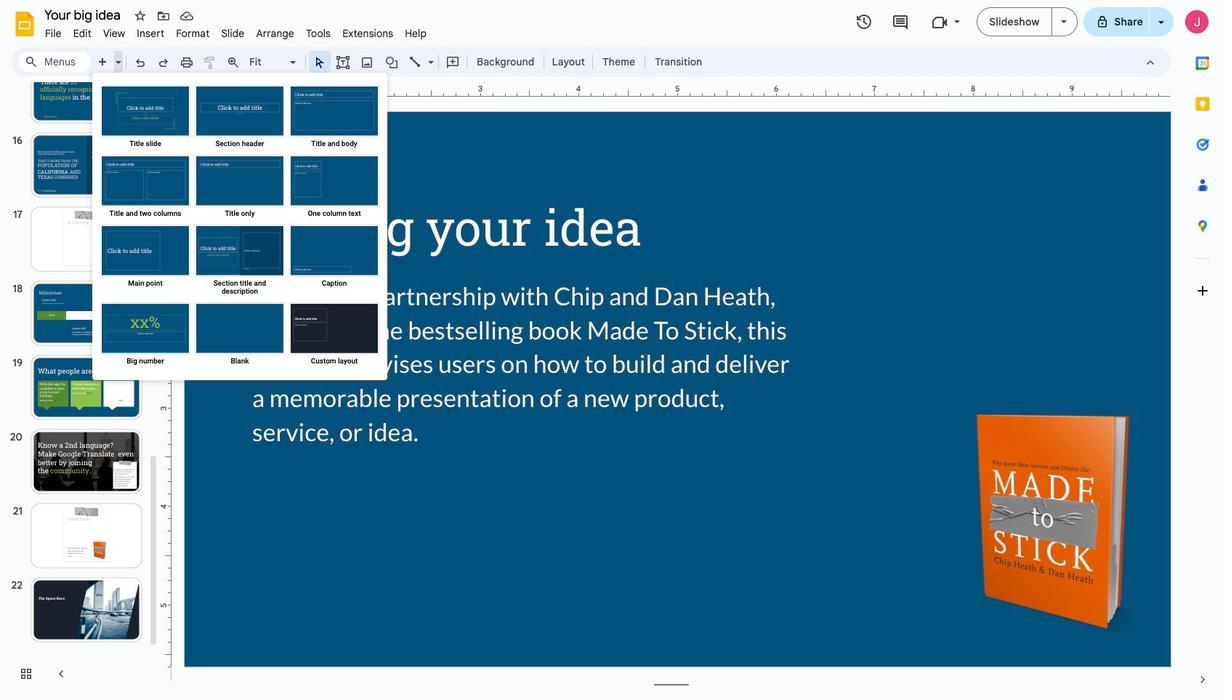 Task type: locate. For each thing, give the bounding box(es) containing it.
menu bar
[[39, 19, 433, 43]]

undo (⌘z) image
[[133, 55, 148, 70]]

text box image
[[336, 55, 350, 70]]

menu bar banner
[[0, 0, 1224, 700]]

menu item up select (esc) image at the top
[[300, 25, 337, 42]]

row
[[98, 83, 382, 153], [98, 153, 382, 222], [98, 222, 382, 300], [98, 300, 382, 370]]

redo (⌘y) image
[[156, 55, 171, 70]]

insert image image
[[359, 52, 375, 72]]

menu item up menus field
[[39, 25, 67, 42]]

navigation
[[0, 0, 160, 700]]

1 row from the top
[[98, 83, 382, 153]]

Menus field
[[18, 52, 91, 72]]

menu item down rename text field
[[67, 25, 97, 42]]

tab list inside menu bar banner
[[1183, 43, 1224, 659]]

application
[[0, 0, 1224, 700]]

presentation options image
[[1061, 20, 1067, 23]]

line image
[[409, 55, 423, 70]]

new slide (ctrl+m) image
[[96, 55, 111, 70]]

menu item up new slide (ctrl+m) image
[[97, 25, 131, 42]]

1 menu item from the left
[[39, 25, 67, 42]]

menu item up select line image
[[399, 25, 433, 42]]

menu item
[[39, 25, 67, 42], [67, 25, 97, 42], [97, 25, 131, 42], [131, 25, 170, 42], [170, 25, 215, 42], [215, 25, 250, 42], [250, 25, 300, 42], [300, 25, 337, 42], [337, 25, 399, 42], [399, 25, 433, 42]]

tab list
[[1183, 43, 1224, 659]]

add comment (⌘+option+m) image
[[446, 55, 460, 70]]

menu item up the zoom field
[[250, 25, 300, 42]]

show all comments image
[[892, 13, 909, 31]]

move image
[[156, 9, 171, 23]]

menu item down the 'star' icon
[[131, 25, 170, 42]]

menu item up insert image
[[337, 25, 399, 42]]

2 menu item from the left
[[67, 25, 97, 42]]

10 menu item from the left
[[399, 25, 433, 42]]

slides home image
[[12, 11, 38, 37]]

menu item up zoom icon
[[215, 25, 250, 42]]

9 menu item from the left
[[337, 25, 399, 42]]

menu item down document status: saved to drive. image at the top of page
[[170, 25, 215, 42]]

zoom image
[[226, 55, 241, 70]]

shape image
[[383, 52, 400, 72]]

print (⌘p) image
[[180, 55, 194, 70]]

document status: saved to drive. image
[[180, 9, 194, 23]]

quick sharing actions image
[[1159, 21, 1165, 44]]



Task type: describe. For each thing, give the bounding box(es) containing it.
Zoom field
[[245, 52, 302, 73]]

3 menu item from the left
[[97, 25, 131, 42]]

last edit was 12 days ago image
[[856, 13, 873, 31]]

2 row from the top
[[98, 153, 382, 222]]

hide the menus (ctrl+shift+f) image
[[1144, 55, 1158, 70]]

Zoom text field
[[247, 52, 288, 72]]

3 row from the top
[[98, 222, 382, 300]]

4 menu item from the left
[[131, 25, 170, 42]]

6 menu item from the left
[[215, 25, 250, 42]]

7 menu item from the left
[[250, 25, 300, 42]]

Rename text field
[[39, 6, 129, 23]]

share. private to only me. image
[[1096, 15, 1109, 28]]

paint format image
[[203, 55, 217, 70]]

menu bar inside menu bar banner
[[39, 19, 433, 43]]

8 menu item from the left
[[300, 25, 337, 42]]

Star checkbox
[[130, 6, 150, 26]]

4 row from the top
[[98, 300, 382, 370]]

select line image
[[425, 52, 434, 57]]

5 menu item from the left
[[170, 25, 215, 42]]

select (esc) image
[[313, 55, 327, 70]]

star image
[[133, 9, 148, 23]]

main toolbar
[[90, 51, 710, 73]]



Task type: vqa. For each thing, say whether or not it's contained in the screenshot.
Text Box icon
yes



